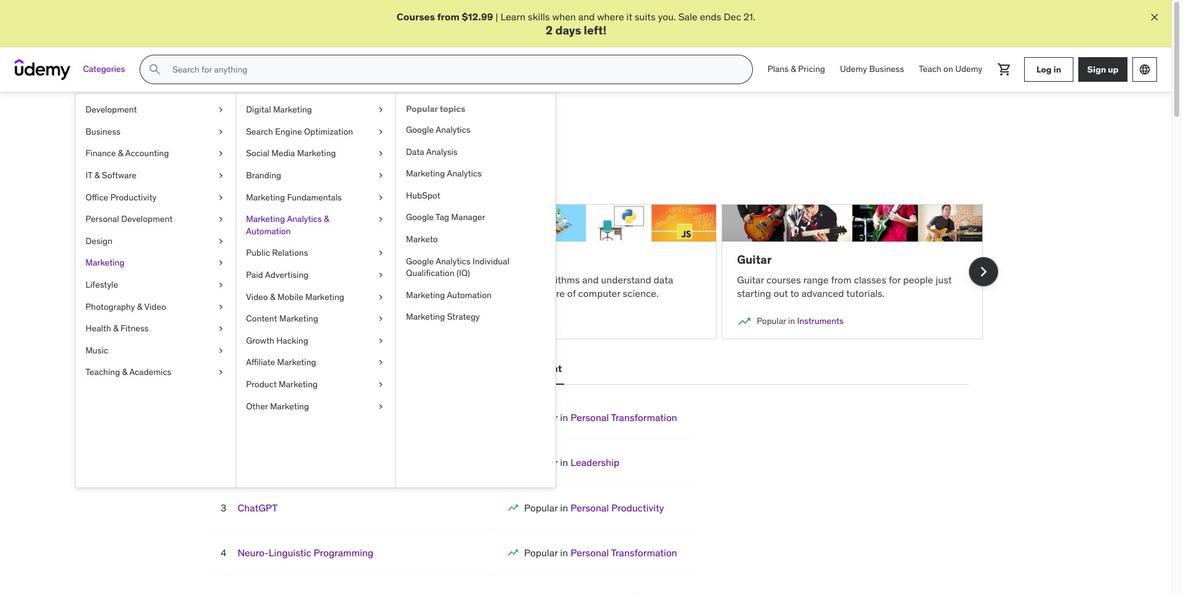Task type: locate. For each thing, give the bounding box(es) containing it.
popular in image
[[204, 314, 219, 329], [737, 314, 752, 329]]

xsmall image inside marketing 'link'
[[216, 257, 226, 269]]

suits
[[635, 10, 656, 23]]

0 vertical spatial personal transformation link
[[571, 412, 677, 424]]

xsmall image inside paid advertising link
[[376, 269, 386, 282]]

business inside 'link'
[[869, 64, 904, 75]]

google up data analysis
[[406, 124, 434, 135]]

personal development for personal development link
[[86, 214, 173, 225]]

xsmall image for growth hacking
[[376, 335, 386, 347]]

media
[[272, 148, 295, 159]]

udemy image
[[15, 59, 71, 80]]

xsmall image inside office productivity link
[[216, 192, 226, 204]]

xsmall image for teaching & academics
[[216, 367, 226, 379]]

3 google from the top
[[406, 256, 434, 267]]

health & fitness
[[86, 323, 149, 334]]

neuro-
[[238, 547, 269, 559]]

personal transformation link down personal productivity link
[[571, 547, 677, 559]]

google analytics individual qualification (iq)
[[406, 256, 510, 279]]

xsmall image for other marketing
[[376, 401, 386, 413]]

from up the advanced
[[831, 274, 852, 286]]

and up left!
[[578, 10, 595, 23]]

& right health
[[113, 323, 118, 334]]

popular for data & analytics link
[[224, 316, 253, 327]]

probability
[[268, 274, 315, 286]]

photography & video
[[86, 301, 166, 312]]

analytics inside marketing analytics & automation
[[287, 214, 322, 225]]

office
[[86, 192, 108, 203]]

1 horizontal spatial automation
[[447, 290, 492, 301]]

affiliate marketing link
[[236, 352, 396, 374]]

2 vertical spatial learn
[[471, 274, 496, 286]]

1 horizontal spatial data
[[406, 146, 424, 157]]

personal development inside button
[[456, 363, 562, 375]]

tag
[[436, 212, 449, 223]]

0 vertical spatial transformation
[[611, 412, 677, 424]]

marketo link
[[396, 229, 556, 251]]

xsmall image for it & software
[[216, 170, 226, 182]]

& right it
[[94, 170, 100, 181]]

shopping cart with 0 items image
[[997, 62, 1012, 77]]

0 horizontal spatial data
[[264, 316, 282, 327]]

teach on udemy link
[[912, 55, 990, 84]]

from
[[437, 10, 460, 23], [831, 274, 852, 286], [228, 287, 249, 300]]

2 transformation from the top
[[611, 547, 677, 559]]

0 vertical spatial skills
[[528, 10, 550, 23]]

learn right |
[[501, 10, 526, 23]]

data right your
[[406, 146, 424, 157]]

1 horizontal spatial topics
[[440, 103, 466, 115]]

digital marketing link
[[236, 99, 396, 121]]

0 horizontal spatial personal development
[[86, 214, 173, 225]]

xsmall image inside other marketing link
[[376, 401, 386, 413]]

xsmall image inside growth hacking link
[[376, 335, 386, 347]]

0 vertical spatial personal development
[[86, 214, 173, 225]]

xsmall image inside public relations 'link'
[[376, 248, 386, 260]]

learning
[[254, 252, 303, 267]]

xsmall image inside it & software link
[[216, 170, 226, 182]]

& left the mobile
[[270, 291, 275, 302]]

to up structures
[[498, 274, 507, 286]]

1 popular in image from the top
[[507, 502, 519, 514]]

skills
[[528, 10, 550, 23], [443, 157, 465, 169]]

1 vertical spatial popular in personal transformation
[[524, 547, 677, 559]]

udemy right on
[[955, 64, 983, 75]]

cell
[[524, 412, 677, 424], [524, 457, 620, 469], [524, 502, 664, 514], [524, 547, 677, 559], [524, 592, 677, 596]]

xsmall image for music
[[216, 345, 226, 357]]

xsmall image for lifestyle
[[216, 279, 226, 291]]

product
[[246, 379, 277, 390]]

1 vertical spatial data
[[264, 316, 282, 327]]

1 vertical spatial design
[[351, 363, 384, 375]]

growth hacking
[[246, 335, 308, 346]]

0 vertical spatial google
[[406, 124, 434, 135]]

1 horizontal spatial personal development
[[456, 363, 562, 375]]

mobile
[[277, 291, 303, 302]]

personal productivity link
[[571, 502, 664, 514]]

business left teach
[[869, 64, 904, 75]]

1 vertical spatial topics
[[349, 121, 394, 140]]

xsmall image inside music link
[[216, 345, 226, 357]]

xsmall image for photography & video
[[216, 301, 226, 313]]

linguistic
[[269, 547, 311, 559]]

xsmall image
[[216, 104, 226, 116], [376, 104, 386, 116], [216, 126, 226, 138], [376, 148, 386, 160], [216, 170, 226, 182], [216, 192, 226, 204], [376, 248, 386, 260], [216, 257, 226, 269], [376, 291, 386, 303], [376, 335, 386, 347], [216, 345, 226, 357], [376, 357, 386, 369], [376, 379, 386, 391], [376, 401, 386, 413]]

video down statistical
[[246, 291, 268, 302]]

popular for first personal transformation link from the bottom
[[524, 547, 558, 559]]

analytics down fundamentals at the left of the page
[[287, 214, 322, 225]]

0 vertical spatial business
[[869, 64, 904, 75]]

video down lifestyle link on the left top of page
[[144, 301, 166, 312]]

close image
[[1149, 11, 1161, 23]]

music link
[[76, 340, 236, 362]]

2 google from the top
[[406, 212, 434, 223]]

1 vertical spatial transformation
[[611, 547, 677, 559]]

xsmall image
[[376, 126, 386, 138], [216, 148, 226, 160], [376, 170, 386, 182], [376, 192, 386, 204], [216, 214, 226, 226], [376, 214, 386, 226], [216, 236, 226, 248], [376, 269, 386, 282], [216, 279, 226, 291], [216, 301, 226, 313], [376, 313, 386, 325], [216, 323, 226, 335], [216, 367, 226, 379]]

public relations link
[[236, 243, 396, 265]]

trending topic image
[[471, 314, 485, 329]]

0 horizontal spatial automation
[[246, 226, 291, 237]]

0 horizontal spatial topics
[[349, 121, 394, 140]]

& up fitness
[[137, 301, 142, 312]]

automation inside 'element'
[[447, 290, 492, 301]]

xsmall image inside content marketing link
[[376, 313, 386, 325]]

1 google from the top
[[406, 124, 434, 135]]

2 popular in image from the left
[[737, 314, 752, 329]]

design inside design link
[[86, 236, 112, 247]]

choose a language image
[[1139, 63, 1151, 76]]

xsmall image inside digital marketing link
[[376, 104, 386, 116]]

lifestyle link
[[76, 274, 236, 296]]

sign up link
[[1079, 57, 1128, 82]]

xsmall image inside affiliate marketing link
[[376, 357, 386, 369]]

1 horizontal spatial learn
[[471, 274, 496, 286]]

2 vertical spatial from
[[228, 287, 249, 300]]

design for design link
[[86, 236, 112, 247]]

skills inside courses from $12.99 | learn skills when and where it suits you. sale ends dec 21. 2 days left!
[[528, 10, 550, 23]]

xsmall image for video & mobile marketing
[[376, 291, 386, 303]]

& for academics
[[122, 367, 127, 378]]

data
[[406, 146, 424, 157], [264, 316, 282, 327]]

1 popular in image from the left
[[204, 314, 219, 329]]

business up finance
[[86, 126, 120, 137]]

xsmall image inside the health & fitness link
[[216, 323, 226, 335]]

learn inside courses from $12.99 | learn skills when and where it suits you. sale ends dec 21. 2 days left!
[[501, 10, 526, 23]]

data up growth hacking
[[264, 316, 282, 327]]

automation up strategy
[[447, 290, 492, 301]]

design down growth hacking link
[[351, 363, 384, 375]]

completely
[[265, 157, 313, 169]]

analytics up (iq)
[[436, 256, 471, 267]]

health & fitness link
[[76, 318, 236, 340]]

learn inside learn to build algorithms and understand data structures at the core of computer science.
[[471, 274, 496, 286]]

design down "office"
[[86, 236, 112, 247]]

xsmall image inside 'photography & video' link
[[216, 301, 226, 313]]

from down statistical
[[228, 287, 249, 300]]

0 vertical spatial popular in image
[[507, 502, 519, 514]]

personal development for personal development button
[[456, 363, 562, 375]]

new
[[316, 157, 334, 169]]

marketing strategy link
[[396, 307, 556, 329]]

1 udemy from the left
[[840, 64, 867, 75]]

xsmall image inside marketing analytics & automation link
[[376, 214, 386, 226]]

statistical
[[223, 274, 266, 286]]

1 vertical spatial guitar
[[737, 274, 764, 286]]

2 vertical spatial google
[[406, 256, 434, 267]]

tutorials.
[[846, 287, 885, 300]]

1 vertical spatial productivity
[[611, 502, 664, 514]]

1 vertical spatial personal transformation link
[[571, 547, 677, 559]]

0 vertical spatial popular in personal transformation
[[524, 412, 677, 424]]

something
[[216, 157, 263, 169]]

growth hacking link
[[236, 330, 396, 352]]

3 cell from the top
[[524, 502, 664, 514]]

automation up the public relations
[[246, 226, 291, 237]]

1 vertical spatial popular in image
[[507, 547, 519, 559]]

data inside marketing analytics & automation 'element'
[[406, 146, 424, 157]]

personal down "office"
[[86, 214, 119, 225]]

and up the computer
[[582, 274, 599, 286]]

learn for popular and trending topics
[[189, 157, 214, 169]]

xsmall image inside marketing fundamentals 'link'
[[376, 192, 386, 204]]

analytics up the analysis
[[436, 124, 471, 135]]

& right the "teaching"
[[122, 367, 127, 378]]

design inside 'design' button
[[351, 363, 384, 375]]

popular in personal transformation down popular in personal productivity at the bottom
[[524, 547, 677, 559]]

improve
[[347, 157, 383, 169]]

optimization
[[304, 126, 353, 137]]

xsmall image inside branding link
[[376, 170, 386, 182]]

1 horizontal spatial design
[[351, 363, 384, 375]]

health
[[86, 323, 111, 334]]

1 vertical spatial automation
[[447, 290, 492, 301]]

1 horizontal spatial from
[[437, 10, 460, 23]]

xsmall image inside product marketing link
[[376, 379, 386, 391]]

it
[[86, 170, 92, 181]]

dec
[[724, 10, 741, 23]]

analytics for google analytics individual qualification (iq)
[[436, 256, 471, 267]]

personal up 'leadership'
[[571, 412, 609, 424]]

& right finance
[[118, 148, 123, 159]]

plans & pricing
[[768, 64, 825, 75]]

xsmall image for marketing fundamentals
[[376, 192, 386, 204]]

automation
[[246, 226, 291, 237], [447, 290, 492, 301]]

to
[[317, 274, 326, 286], [425, 274, 434, 286], [498, 274, 507, 286], [790, 287, 799, 300]]

1 horizontal spatial productivity
[[611, 502, 664, 514]]

lifestyle
[[86, 279, 118, 290]]

to right out
[[790, 287, 799, 300]]

0 vertical spatial topics
[[440, 103, 466, 115]]

0 horizontal spatial from
[[228, 287, 249, 300]]

xsmall image inside development link
[[216, 104, 226, 116]]

personal development down trending topic image at the bottom of page
[[456, 363, 562, 375]]

0 horizontal spatial video
[[144, 301, 166, 312]]

google for google tag manager
[[406, 212, 434, 223]]

popular in personal transformation up 'leadership'
[[524, 412, 677, 424]]

2 guitar from the top
[[737, 274, 764, 286]]

1 cell from the top
[[524, 412, 677, 424]]

xsmall image for content marketing
[[376, 313, 386, 325]]

log in link
[[1024, 57, 1074, 82]]

0 horizontal spatial productivity
[[110, 192, 157, 203]]

& inside marketing analytics & automation
[[324, 214, 329, 225]]

data inside carousel element
[[264, 316, 282, 327]]

udemy inside 'link'
[[840, 64, 867, 75]]

xsmall image inside social media marketing link
[[376, 148, 386, 160]]

social media marketing
[[246, 148, 336, 159]]

personal down popular in personal productivity at the bottom
[[571, 547, 609, 559]]

accounting
[[125, 148, 169, 159]]

3
[[221, 502, 227, 514]]

0 horizontal spatial learn
[[189, 157, 214, 169]]

other marketing
[[246, 401, 309, 412]]

in left 'leadership'
[[560, 457, 568, 469]]

1 vertical spatial google
[[406, 212, 434, 223]]

1 vertical spatial from
[[831, 274, 852, 286]]

guitar inside guitar courses range from classes for people just starting out to advanced tutorials.
[[737, 274, 764, 286]]

marketing analytics
[[406, 168, 482, 179]]

0 vertical spatial from
[[437, 10, 460, 23]]

business link
[[76, 121, 236, 143]]

xsmall image for affiliate marketing
[[376, 357, 386, 369]]

$12.99
[[462, 10, 493, 23]]

udemy right pricing in the top right of the page
[[840, 64, 867, 75]]

0 horizontal spatial skills
[[443, 157, 465, 169]]

xsmall image for finance & accounting
[[216, 148, 226, 160]]

xsmall image for product marketing
[[376, 379, 386, 391]]

personal inside personal development button
[[456, 363, 497, 375]]

design for 'design' button
[[351, 363, 384, 375]]

popular in image down starting
[[737, 314, 752, 329]]

analysis
[[426, 146, 458, 157]]

hubspot link
[[396, 185, 556, 207]]

automation inside marketing analytics & automation
[[246, 226, 291, 237]]

trending
[[282, 121, 346, 140]]

photography
[[86, 301, 135, 312]]

to inside guitar courses range from classes for people just starting out to advanced tutorials.
[[790, 287, 799, 300]]

personal development down office productivity
[[86, 214, 173, 225]]

xsmall image for marketing analytics & automation
[[376, 214, 386, 226]]

personal down trending topic image at the bottom of page
[[456, 363, 497, 375]]

1 guitar from the top
[[737, 252, 772, 267]]

google analytics
[[406, 124, 471, 135]]

video & mobile marketing
[[246, 291, 344, 302]]

0 horizontal spatial udemy
[[840, 64, 867, 75]]

xsmall image inside lifestyle link
[[216, 279, 226, 291]]

teach
[[328, 274, 353, 286]]

learn
[[501, 10, 526, 23], [189, 157, 214, 169], [471, 274, 496, 286]]

xsmall image for paid advertising
[[376, 269, 386, 282]]

personal transformation link
[[571, 412, 677, 424], [571, 547, 677, 559]]

popular in image for popular in personal productivity
[[507, 502, 519, 514]]

xsmall image inside design link
[[216, 236, 226, 248]]

1 horizontal spatial video
[[246, 291, 268, 302]]

topics up improve
[[349, 121, 394, 140]]

out
[[774, 287, 788, 300]]

popular for 2nd personal transformation link from the bottom of the page
[[524, 412, 558, 424]]

xsmall image for social media marketing
[[376, 148, 386, 160]]

learn up structures
[[471, 274, 496, 286]]

google inside 'link'
[[406, 212, 434, 223]]

life coach training link
[[238, 412, 321, 424]]

guitar for guitar courses range from classes for people just starting out to advanced tutorials.
[[737, 274, 764, 286]]

& for pricing
[[791, 64, 796, 75]]

0 vertical spatial learn
[[501, 10, 526, 23]]

computer
[[578, 287, 621, 300]]

personal inside personal development link
[[86, 214, 119, 225]]

1 horizontal spatial business
[[869, 64, 904, 75]]

1 horizontal spatial skills
[[528, 10, 550, 23]]

guitar
[[737, 252, 772, 267], [737, 274, 764, 286]]

google for google analytics
[[406, 124, 434, 135]]

and down digital
[[251, 121, 279, 140]]

sign up
[[1088, 64, 1119, 75]]

popular in data & analytics
[[224, 316, 327, 327]]

personal for 3rd cell from the top of the page
[[571, 502, 609, 514]]

marketing automation link
[[396, 285, 556, 307]]

productivity
[[110, 192, 157, 203], [611, 502, 664, 514]]

xsmall image for health & fitness
[[216, 323, 226, 335]]

0 horizontal spatial popular in image
[[204, 314, 219, 329]]

xsmall image inside personal development link
[[216, 214, 226, 226]]

popular and trending topics
[[189, 121, 394, 140]]

analytics up growth hacking link
[[292, 316, 327, 327]]

& down marketing fundamentals 'link'
[[324, 214, 329, 225]]

google up qualification
[[406, 256, 434, 267]]

1 popular in personal transformation from the top
[[524, 412, 677, 424]]

analytics down data analysis link
[[447, 168, 482, 179]]

google up marketo
[[406, 212, 434, 223]]

2 popular in personal transformation from the top
[[524, 547, 677, 559]]

in left instruments link
[[788, 316, 795, 327]]

& right the plans at top right
[[791, 64, 796, 75]]

branding link
[[236, 165, 396, 187]]

transformation
[[611, 412, 677, 424], [611, 547, 677, 559]]

range
[[804, 274, 829, 286]]

google for google analytics individual qualification (iq)
[[406, 256, 434, 267]]

1 horizontal spatial popular in image
[[737, 314, 752, 329]]

0 vertical spatial guitar
[[737, 252, 772, 267]]

2 vertical spatial and
[[582, 274, 599, 286]]

4 cell from the top
[[524, 547, 677, 559]]

google inside google analytics individual qualification (iq)
[[406, 256, 434, 267]]

& up hacking
[[284, 316, 290, 327]]

1 vertical spatial learn
[[189, 157, 214, 169]]

popular in image
[[507, 502, 519, 514], [507, 547, 519, 559]]

personal transformation link up leadership link
[[571, 412, 677, 424]]

data
[[654, 274, 673, 286]]

social
[[246, 148, 269, 159]]

topics up google analytics
[[440, 103, 466, 115]]

2 popular in image from the top
[[507, 547, 519, 559]]

analytics inside google analytics individual qualification (iq)
[[436, 256, 471, 267]]

& for software
[[94, 170, 100, 181]]

xsmall image inside search engine optimization link
[[376, 126, 386, 138]]

1 horizontal spatial udemy
[[955, 64, 983, 75]]

xsmall image inside "teaching & academics" link
[[216, 367, 226, 379]]

0 vertical spatial data
[[406, 146, 424, 157]]

popular in image for machine learning
[[204, 314, 219, 329]]

people
[[903, 274, 934, 286]]

transformation for first personal transformation link from the bottom
[[611, 547, 677, 559]]

xsmall image inside video & mobile marketing link
[[376, 291, 386, 303]]

in up popular in leadership
[[560, 412, 568, 424]]

xsmall image inside business link
[[216, 126, 226, 138]]

personal down leadership link
[[571, 502, 609, 514]]

0 vertical spatial design
[[86, 236, 112, 247]]

0 vertical spatial productivity
[[110, 192, 157, 203]]

1 vertical spatial personal development
[[456, 363, 562, 375]]

learn left something
[[189, 157, 214, 169]]

from left $12.99
[[437, 10, 460, 23]]

2 horizontal spatial from
[[831, 274, 852, 286]]

xsmall image for office productivity
[[216, 192, 226, 204]]

1 transformation from the top
[[611, 412, 677, 424]]

it
[[627, 10, 632, 23]]

2 horizontal spatial learn
[[501, 10, 526, 23]]

affiliate marketing
[[246, 357, 316, 368]]

xsmall image inside "finance & accounting" link
[[216, 148, 226, 160]]

1 vertical spatial business
[[86, 126, 120, 137]]

0 vertical spatial automation
[[246, 226, 291, 237]]

guitar for guitar
[[737, 252, 772, 267]]

popular in image down 'learn'
[[204, 314, 219, 329]]

0 horizontal spatial design
[[86, 236, 112, 247]]

and inside learn to build algorithms and understand data structures at the core of computer science.
[[582, 274, 599, 286]]

0 vertical spatial and
[[578, 10, 595, 23]]

computers
[[355, 274, 402, 286]]



Task type: describe. For each thing, give the bounding box(es) containing it.
how
[[405, 274, 423, 286]]

marketing link
[[76, 252, 236, 274]]

life coach training
[[238, 412, 321, 424]]

xsmall image for search engine optimization
[[376, 126, 386, 138]]

office productivity
[[86, 192, 157, 203]]

popular in image for guitar
[[737, 314, 752, 329]]

popular inside marketing analytics & automation 'element'
[[406, 103, 438, 115]]

1 vertical spatial skills
[[443, 157, 465, 169]]

from inside guitar courses range from classes for people just starting out to advanced tutorials.
[[831, 274, 852, 286]]

video & mobile marketing link
[[236, 286, 396, 308]]

submit search image
[[148, 62, 163, 77]]

marketing analytics & automation link
[[236, 209, 396, 243]]

xsmall image for digital marketing
[[376, 104, 386, 116]]

categories
[[83, 64, 125, 75]]

popular in personal transformation for first personal transformation link from the bottom
[[524, 547, 677, 559]]

public relations
[[246, 248, 308, 259]]

Search for anything text field
[[170, 59, 738, 80]]

categories button
[[76, 55, 132, 84]]

paid advertising link
[[236, 265, 396, 286]]

qualification
[[406, 268, 455, 279]]

to inside learn to build algorithms and understand data structures at the core of computer science.
[[498, 274, 507, 286]]

(iq)
[[457, 268, 470, 279]]

when
[[552, 10, 576, 23]]

xsmall image for branding
[[376, 170, 386, 182]]

teaching & academics
[[86, 367, 171, 378]]

finance & accounting link
[[76, 143, 236, 165]]

personal for 2nd cell from the bottom
[[571, 547, 609, 559]]

21.
[[744, 10, 756, 23]]

transformation for 2nd personal transformation link from the bottom of the page
[[611, 412, 677, 424]]

leadership
[[571, 457, 620, 469]]

from inside courses from $12.99 | learn skills when and where it suits you. sale ends dec 21. 2 days left!
[[437, 10, 460, 23]]

of
[[567, 287, 576, 300]]

learn
[[204, 287, 226, 300]]

starting
[[737, 287, 771, 300]]

finance
[[86, 148, 116, 159]]

structures
[[471, 287, 515, 300]]

core
[[546, 287, 565, 300]]

finance & accounting
[[86, 148, 169, 159]]

relations
[[272, 248, 308, 259]]

xsmall image for public relations
[[376, 248, 386, 260]]

marketing inside marketing analytics & automation
[[246, 214, 285, 225]]

product marketing
[[246, 379, 318, 390]]

xsmall image for personal development
[[216, 214, 226, 226]]

udemy business link
[[833, 55, 912, 84]]

or
[[336, 157, 345, 169]]

xsmall image for marketing
[[216, 257, 226, 269]]

coach
[[256, 412, 284, 424]]

xsmall image for business
[[216, 126, 226, 138]]

in up growth
[[255, 316, 262, 327]]

paid
[[246, 269, 263, 281]]

public
[[246, 248, 270, 259]]

advanced
[[802, 287, 844, 300]]

next image
[[974, 262, 993, 282]]

in down popular in leadership
[[560, 502, 568, 514]]

office productivity link
[[76, 187, 236, 209]]

fitness
[[121, 323, 149, 334]]

analytics for marketing analytics & automation
[[287, 214, 322, 225]]

learn something completely new or improve your existing skills
[[189, 157, 465, 169]]

programming
[[314, 547, 374, 559]]

& inside carousel element
[[284, 316, 290, 327]]

build
[[509, 274, 531, 286]]

photography & video link
[[76, 296, 236, 318]]

fundamentals
[[287, 192, 342, 203]]

popular in leadership
[[524, 457, 620, 469]]

teaching
[[86, 367, 120, 378]]

1 personal transformation link from the top
[[571, 412, 677, 424]]

marketing analytics & automation element
[[396, 94, 556, 488]]

understand
[[601, 274, 651, 286]]

2 udemy from the left
[[955, 64, 983, 75]]

udemy business
[[840, 64, 904, 75]]

popular for leadership link
[[524, 457, 558, 469]]

plans
[[768, 64, 789, 75]]

development link
[[76, 99, 236, 121]]

0 horizontal spatial business
[[86, 126, 120, 137]]

your
[[385, 157, 404, 169]]

software
[[102, 170, 137, 181]]

from inside use statistical probability to teach computers how to learn from data.
[[228, 287, 249, 300]]

& for accounting
[[118, 148, 123, 159]]

use statistical probability to teach computers how to learn from data.
[[204, 274, 434, 300]]

& for video
[[137, 301, 142, 312]]

chatgpt
[[238, 502, 278, 514]]

classes
[[854, 274, 887, 286]]

& for fitness
[[113, 323, 118, 334]]

affiliate
[[246, 357, 275, 368]]

marketing fundamentals
[[246, 192, 342, 203]]

branding
[[246, 170, 281, 181]]

search engine optimization
[[246, 126, 353, 137]]

machine learning
[[204, 252, 303, 267]]

and inside courses from $12.99 | learn skills when and where it suits you. sale ends dec 21. 2 days left!
[[578, 10, 595, 23]]

the
[[529, 287, 543, 300]]

topics inside marketing analytics & automation 'element'
[[440, 103, 466, 115]]

hacking
[[276, 335, 308, 346]]

just
[[936, 274, 952, 286]]

academics
[[129, 367, 171, 378]]

instruments link
[[797, 316, 844, 327]]

& for mobile
[[270, 291, 275, 302]]

popular in personal productivity
[[524, 502, 664, 514]]

marketing analytics & automation
[[246, 214, 329, 237]]

teach on udemy
[[919, 64, 983, 75]]

2 personal transformation link from the top
[[571, 547, 677, 559]]

analytics inside carousel element
[[292, 316, 327, 327]]

sign
[[1088, 64, 1106, 75]]

pricing
[[798, 64, 825, 75]]

it & software
[[86, 170, 137, 181]]

popular in instruments
[[757, 316, 844, 327]]

machine
[[204, 252, 251, 267]]

product marketing link
[[236, 374, 396, 396]]

carousel element
[[189, 189, 998, 354]]

guitar courses range from classes for people just starting out to advanced tutorials.
[[737, 274, 952, 300]]

4
[[221, 547, 227, 559]]

marketing analytics link
[[396, 163, 556, 185]]

5 cell from the top
[[524, 592, 677, 596]]

training
[[287, 412, 321, 424]]

xsmall image for development
[[216, 104, 226, 116]]

in right log
[[1054, 64, 1061, 75]]

other
[[246, 401, 268, 412]]

to right how on the top of page
[[425, 274, 434, 286]]

learn for algorithms
[[471, 274, 496, 286]]

2 cell from the top
[[524, 457, 620, 469]]

popular in image for popular in personal transformation
[[507, 547, 519, 559]]

leadership link
[[571, 457, 620, 469]]

chatgpt link
[[238, 502, 278, 514]]

life
[[238, 412, 254, 424]]

algorithms
[[471, 252, 533, 267]]

popular for instruments link
[[757, 316, 786, 327]]

analytics for google analytics
[[436, 124, 471, 135]]

xsmall image for design
[[216, 236, 226, 248]]

engine
[[275, 126, 302, 137]]

popular in personal transformation for 2nd personal transformation link from the bottom of the page
[[524, 412, 677, 424]]

search engine optimization link
[[236, 121, 396, 143]]

in down popular in personal productivity at the bottom
[[560, 547, 568, 559]]

analytics for marketing analytics
[[447, 168, 482, 179]]

marketing fundamentals link
[[236, 187, 396, 209]]

to up video & mobile marketing link on the left of the page
[[317, 274, 326, 286]]

1 vertical spatial and
[[251, 121, 279, 140]]

personal for 1st cell from the top of the page
[[571, 412, 609, 424]]

days
[[555, 23, 581, 38]]

popular for personal productivity link
[[524, 502, 558, 514]]



Task type: vqa. For each thing, say whether or not it's contained in the screenshot.
small icon
no



